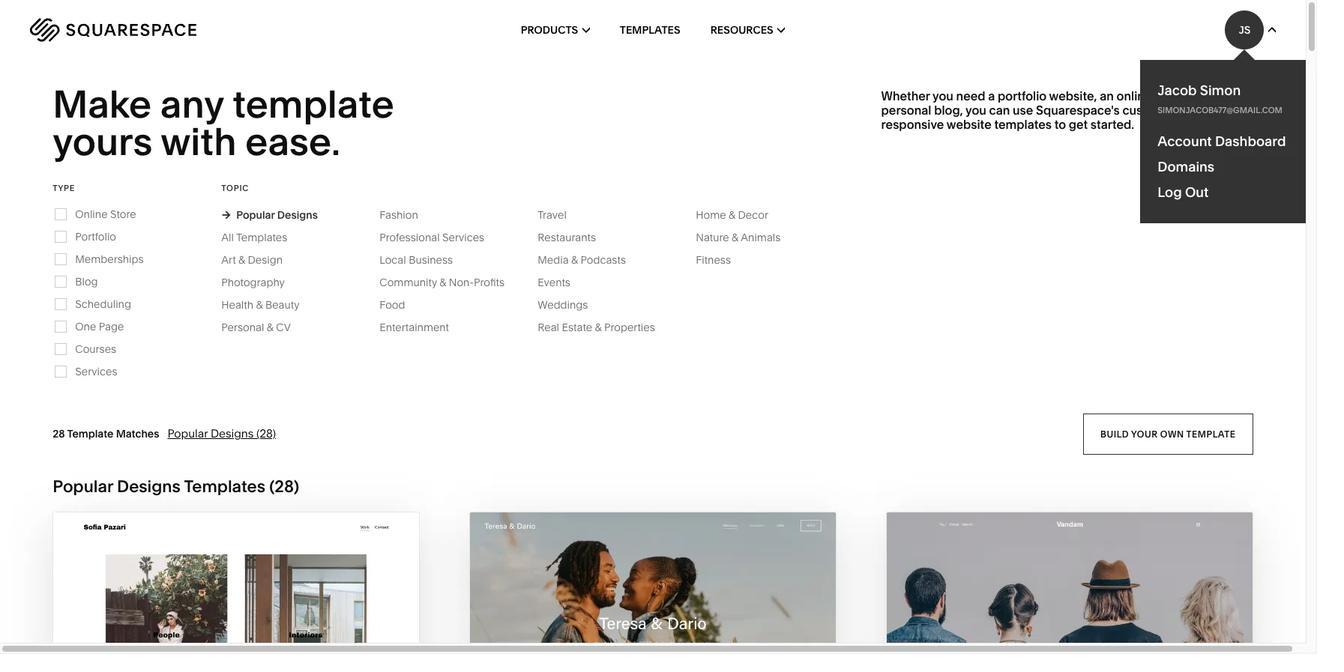 Task type: describe. For each thing, give the bounding box(es) containing it.
professional
[[380, 231, 440, 244]]

weddings
[[538, 298, 588, 312]]

travel link
[[538, 208, 582, 222]]

all templates link
[[221, 231, 303, 244]]

can
[[990, 103, 1011, 118]]

favorites
[[1202, 179, 1254, 191]]

local
[[380, 253, 406, 267]]

health & beauty link
[[221, 298, 315, 312]]

health
[[221, 298, 254, 312]]

blog,
[[935, 103, 964, 118]]

personal & cv
[[221, 321, 291, 334]]

home & decor link
[[696, 208, 784, 222]]

jacob
[[1158, 82, 1198, 99]]

scheduling
[[75, 298, 131, 311]]

0 vertical spatial services
[[443, 231, 485, 244]]

yours
[[53, 119, 153, 165]]

dashboard
[[1216, 133, 1287, 150]]

whether you need a portfolio website, an online store, or a personal blog, you can use squarespace's customizable and responsive website templates to get started.
[[882, 88, 1224, 132]]

js button
[[1226, 11, 1277, 50]]

account dashboard
[[1158, 133, 1287, 150]]

store
[[110, 208, 136, 221]]

real estate & properties link
[[538, 321, 670, 334]]

dario element
[[470, 513, 836, 655]]

community & non-profits link
[[380, 276, 520, 289]]

community
[[380, 276, 437, 289]]

food link
[[380, 298, 420, 312]]

pazari image
[[53, 513, 419, 655]]

popular designs (28) link
[[168, 427, 276, 441]]

design
[[248, 253, 283, 267]]

all templates
[[221, 231, 288, 244]]

one page
[[75, 320, 124, 334]]

popular for popular designs templates ( 28 )
[[53, 477, 113, 497]]

& for animals
[[732, 231, 739, 244]]

fitness link
[[696, 253, 746, 267]]

account
[[1158, 133, 1213, 150]]

)
[[294, 477, 299, 497]]

restaurants
[[538, 231, 596, 244]]

templates link
[[620, 0, 681, 60]]

entertainment link
[[380, 321, 464, 334]]

(28)
[[257, 427, 276, 441]]

build
[[1101, 429, 1130, 440]]

matches
[[116, 427, 159, 441]]

2 a from the left
[[1205, 88, 1212, 103]]

2 vertical spatial templates
[[184, 477, 266, 497]]

squarespace logo link
[[30, 18, 279, 42]]

estate
[[562, 321, 593, 334]]

memberships
[[75, 253, 144, 266]]

& for beauty
[[256, 298, 263, 312]]

template
[[67, 427, 114, 441]]

with
[[161, 119, 237, 165]]

popular for popular designs
[[236, 208, 275, 222]]

template inside button
[[1187, 429, 1237, 440]]

one
[[75, 320, 96, 334]]

fashion link
[[380, 208, 433, 222]]

pazari element
[[53, 513, 419, 655]]

my favorites
[[1185, 179, 1254, 191]]

1 horizontal spatial 28
[[275, 477, 294, 497]]

designs for popular designs (28)
[[211, 427, 254, 441]]

js
[[1239, 23, 1251, 37]]

community & non-profits
[[380, 276, 505, 289]]

simon
[[1201, 82, 1242, 99]]

domains
[[1158, 158, 1215, 176]]

media & podcasts
[[538, 253, 626, 267]]

to
[[1055, 117, 1067, 132]]

make any template yours with ease.
[[53, 81, 402, 165]]

simonjacob477@gmail.com
[[1158, 105, 1283, 116]]

& right estate
[[595, 321, 602, 334]]

nature & animals link
[[696, 231, 796, 244]]

website,
[[1050, 88, 1098, 103]]

make
[[53, 81, 152, 128]]

animals
[[741, 231, 781, 244]]

log
[[1158, 184, 1183, 201]]

1 a from the left
[[989, 88, 996, 103]]

account dashboard link
[[1158, 133, 1301, 150]]

topic
[[221, 183, 249, 193]]

products
[[521, 23, 578, 37]]

courses
[[75, 343, 116, 356]]

started.
[[1091, 117, 1135, 132]]

& for decor
[[729, 208, 736, 222]]

art & design
[[221, 253, 283, 267]]



Task type: vqa. For each thing, say whether or not it's contained in the screenshot.
The Meriden image
no



Task type: locate. For each thing, give the bounding box(es) containing it.
28 down (28)
[[275, 477, 294, 497]]

real
[[538, 321, 560, 334]]

real estate & properties
[[538, 321, 655, 334]]

2 vertical spatial popular
[[53, 477, 113, 497]]

designs for popular designs
[[277, 208, 318, 222]]

blog
[[75, 275, 98, 289]]

home
[[696, 208, 727, 222]]

0 horizontal spatial a
[[989, 88, 996, 103]]

weddings link
[[538, 298, 603, 312]]

art & design link
[[221, 253, 298, 267]]

popular right matches
[[168, 427, 208, 441]]

1 horizontal spatial services
[[443, 231, 485, 244]]

food
[[380, 298, 405, 312]]

services
[[443, 231, 485, 244], [75, 365, 117, 379]]

0 vertical spatial templates
[[620, 23, 681, 37]]

1 vertical spatial template
[[1187, 429, 1237, 440]]

dario image
[[470, 513, 836, 655]]

0 horizontal spatial services
[[75, 365, 117, 379]]

ease.
[[245, 119, 341, 165]]

0 horizontal spatial you
[[933, 88, 954, 103]]

1 horizontal spatial designs
[[211, 427, 254, 441]]

1 vertical spatial 28
[[275, 477, 294, 497]]

designs
[[277, 208, 318, 222], [211, 427, 254, 441], [117, 477, 181, 497]]

resources
[[711, 23, 774, 37]]

store,
[[1155, 88, 1188, 103]]

need
[[957, 88, 986, 103]]

entertainment
[[380, 321, 449, 334]]

log out
[[1158, 184, 1210, 201]]

popular
[[236, 208, 275, 222], [168, 427, 208, 441], [53, 477, 113, 497]]

online store
[[75, 208, 136, 221]]

& right health
[[256, 298, 263, 312]]

online
[[75, 208, 108, 221]]

squarespace logo image
[[30, 18, 197, 42]]

designs for popular designs templates ( 28 )
[[117, 477, 181, 497]]

build your own template
[[1101, 429, 1237, 440]]

non-
[[449, 276, 474, 289]]

& right art
[[239, 253, 245, 267]]

1 horizontal spatial a
[[1205, 88, 1212, 103]]

template
[[233, 81, 394, 128], [1187, 429, 1237, 440]]

(
[[269, 477, 275, 497]]

you
[[933, 88, 954, 103], [966, 103, 987, 118]]

1 vertical spatial designs
[[211, 427, 254, 441]]

templates
[[995, 117, 1052, 132]]

nature & animals
[[696, 231, 781, 244]]

0 vertical spatial designs
[[277, 208, 318, 222]]

designs left (28)
[[211, 427, 254, 441]]

personal & cv link
[[221, 321, 306, 334]]

squarespace's
[[1037, 103, 1120, 118]]

designs down matches
[[117, 477, 181, 497]]

products button
[[521, 0, 590, 60]]

1 horizontal spatial popular
[[168, 427, 208, 441]]

my
[[1185, 179, 1199, 191]]

a right need
[[989, 88, 996, 103]]

template inside make any template yours with ease.
[[233, 81, 394, 128]]

0 horizontal spatial designs
[[117, 477, 181, 497]]

28 left template
[[53, 427, 65, 441]]

& right 'nature'
[[732, 231, 739, 244]]

28 template matches
[[53, 427, 159, 441]]

get
[[1069, 117, 1088, 132]]

& for podcasts
[[572, 253, 578, 267]]

own
[[1161, 429, 1185, 440]]

personal
[[221, 321, 264, 334]]

podcasts
[[581, 253, 626, 267]]

0 horizontal spatial template
[[233, 81, 394, 128]]

0 vertical spatial 28
[[53, 427, 65, 441]]

services down "courses"
[[75, 365, 117, 379]]

whether
[[882, 88, 931, 103]]

local business link
[[380, 253, 468, 267]]

& left cv
[[267, 321, 274, 334]]

vandam image
[[887, 513, 1253, 655]]

personal
[[882, 103, 932, 118]]

website
[[947, 117, 992, 132]]

0 vertical spatial template
[[233, 81, 394, 128]]

events
[[538, 276, 571, 289]]

popular up the "all templates"
[[236, 208, 275, 222]]

a right the or
[[1205, 88, 1212, 103]]

1 horizontal spatial you
[[966, 103, 987, 118]]

2 horizontal spatial popular
[[236, 208, 275, 222]]

popular for popular designs (28)
[[168, 427, 208, 441]]

domains link
[[1158, 158, 1301, 176]]

& for non-
[[440, 276, 447, 289]]

0 horizontal spatial popular
[[53, 477, 113, 497]]

photography link
[[221, 276, 300, 289]]

properties
[[605, 321, 655, 334]]

1 vertical spatial templates
[[236, 231, 288, 244]]

& left non- at the top left
[[440, 276, 447, 289]]

any
[[160, 81, 224, 128]]

& for cv
[[267, 321, 274, 334]]

popular designs (28)
[[168, 427, 276, 441]]

fitness
[[696, 253, 731, 267]]

0 vertical spatial popular
[[236, 208, 275, 222]]

popular designs link
[[221, 208, 318, 222]]

home & decor
[[696, 208, 769, 222]]

1 vertical spatial services
[[75, 365, 117, 379]]

restaurants link
[[538, 231, 611, 244]]

services up business
[[443, 231, 485, 244]]

out
[[1186, 184, 1210, 201]]

log out link
[[1158, 184, 1210, 201]]

you left can
[[966, 103, 987, 118]]

nature
[[696, 231, 730, 244]]

events link
[[538, 276, 586, 289]]

1 vertical spatial popular
[[168, 427, 208, 441]]

professional services
[[380, 231, 485, 244]]

professional services link
[[380, 231, 500, 244]]

popular down template
[[53, 477, 113, 497]]

profits
[[474, 276, 505, 289]]

or
[[1190, 88, 1202, 103]]

portfolio
[[998, 88, 1047, 103]]

& right media
[[572, 253, 578, 267]]

page
[[99, 320, 124, 334]]

& right home
[[729, 208, 736, 222]]

health & beauty
[[221, 298, 300, 312]]

art
[[221, 253, 236, 267]]

28
[[53, 427, 65, 441], [275, 477, 294, 497]]

1 horizontal spatial template
[[1187, 429, 1237, 440]]

2 horizontal spatial designs
[[277, 208, 318, 222]]

online
[[1117, 88, 1152, 103]]

photography
[[221, 276, 285, 289]]

jacob simon simonjacob477@gmail.com
[[1158, 82, 1283, 116]]

type
[[53, 183, 75, 193]]

vandam element
[[887, 513, 1253, 655]]

decor
[[738, 208, 769, 222]]

travel
[[538, 208, 567, 222]]

resources button
[[711, 0, 786, 60]]

you left need
[[933, 88, 954, 103]]

& for design
[[239, 253, 245, 267]]

my favorites link
[[1160, 175, 1254, 196]]

media
[[538, 253, 569, 267]]

designs up all templates link
[[277, 208, 318, 222]]

2 vertical spatial designs
[[117, 477, 181, 497]]

0 horizontal spatial 28
[[53, 427, 65, 441]]



